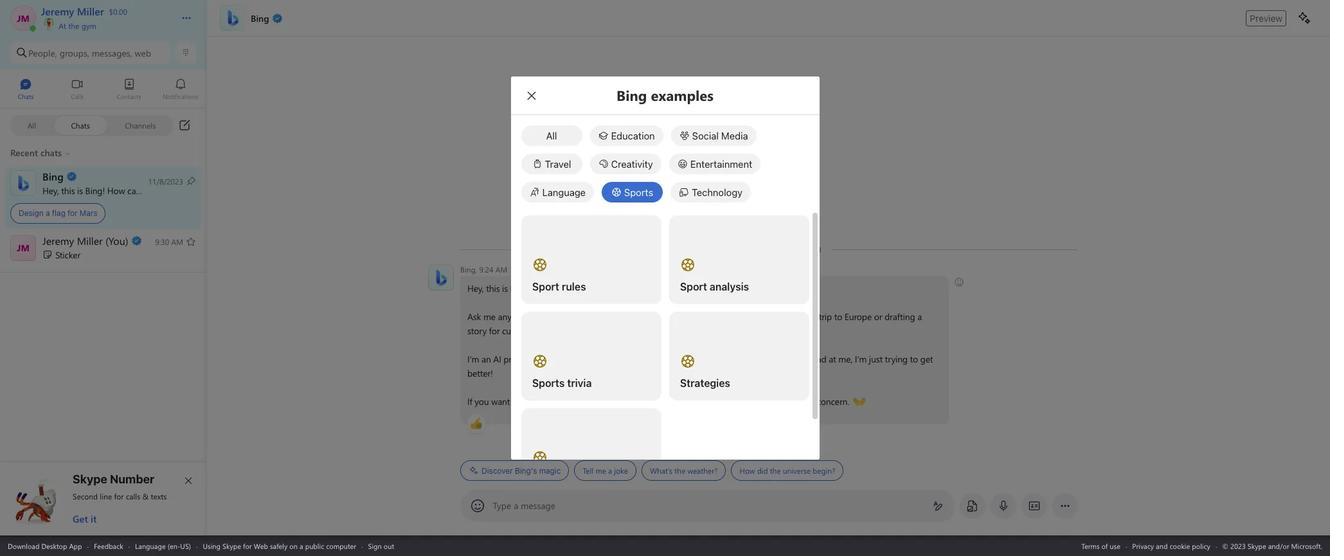 Task type: vqa. For each thing, say whether or not it's contained in the screenshot.
i related to Hey, this is Bing ! How can I help you today?
yes



Task type: describe. For each thing, give the bounding box(es) containing it.
might
[[663, 353, 685, 365]]

weather?
[[687, 466, 718, 476]]

to right trip
[[834, 311, 842, 323]]

feedback,
[[728, 395, 765, 408]]

so
[[537, 353, 546, 365]]

(en-
[[168, 541, 180, 551]]

what's the weather?
[[650, 466, 718, 476]]

1 i'm from the left
[[467, 353, 479, 365]]

sport analysis
[[680, 281, 749, 292]]

how for hey, this is bing ! how can i help you today? (smileeyes)
[[533, 282, 551, 295]]

type a message
[[493, 500, 556, 512]]

hey, this is bing ! how can i help you today?
[[42, 184, 211, 196]]

how did the universe begin? button
[[731, 460, 844, 481]]

just inside the ask me any type of question, like finding vegan restaurants in cambridge, itinerary for your trip to europe or drafting a story for curious kids. in groups, remember to mention me with @bing. i'm an ai preview, so i'm still learning. sometimes i might say something weird. don't get mad at me, i'm just trying to get better! if you want to start over, type
[[869, 353, 883, 365]]

terms of use link
[[1082, 541, 1121, 551]]

out
[[384, 541, 394, 551]]

cambridge,
[[705, 311, 750, 323]]

a left flag
[[46, 208, 50, 218]]

trip
[[819, 311, 832, 323]]

sport rules
[[532, 281, 586, 292]]

to right trying
[[910, 353, 918, 365]]

web
[[135, 47, 151, 59]]

0 vertical spatial skype
[[73, 473, 107, 486]]

preview,
[[503, 353, 535, 365]]

(openhands)
[[853, 395, 901, 407]]

if
[[640, 395, 645, 408]]

give
[[695, 395, 711, 408]]

a inside the ask me any type of question, like finding vegan restaurants in cambridge, itinerary for your trip to europe or drafting a story for curious kids. in groups, remember to mention me with @bing. i'm an ai preview, so i'm still learning. sometimes i might say something weird. don't get mad at me, i'm just trying to get better! if you want to start over, type
[[917, 311, 922, 323]]

begin?
[[813, 466, 835, 476]]

2 get from the left
[[920, 353, 933, 365]]

to left give
[[685, 395, 693, 408]]

any
[[498, 311, 511, 323]]

newtopic
[[582, 395, 618, 408]]

preview
[[1250, 13, 1283, 23]]

0 horizontal spatial all
[[27, 120, 36, 130]]

finding
[[596, 311, 623, 323]]

of inside the ask me any type of question, like finding vegan restaurants in cambridge, itinerary for your trip to europe or drafting a story for curious kids. in groups, remember to mention me with @bing. i'm an ai preview, so i'm still learning. sometimes i might say something weird. don't get mad at me, i'm just trying to get better! if you want to start over, type
[[533, 311, 541, 323]]

concern.
[[817, 395, 849, 408]]

language (en-us)
[[135, 541, 191, 551]]

bing,
[[460, 264, 477, 275]]

newtopic . and if you want to give me feedback, just report a concern.
[[582, 395, 852, 408]]

web
[[254, 541, 268, 551]]

sign
[[368, 541, 382, 551]]

is for hey, this is bing ! how can i help you today? (smileeyes)
[[502, 282, 508, 295]]

1 vertical spatial skype
[[223, 541, 241, 551]]

and
[[622, 395, 638, 408]]

for inside skype number element
[[114, 491, 124, 502]]

us)
[[180, 541, 191, 551]]

me left "any"
[[483, 311, 495, 323]]

calls
[[126, 491, 140, 502]]

2 i'm from the left
[[548, 353, 560, 365]]

you inside 'hey, this is bing ! how can i help you today? (smileeyes)'
[[592, 282, 607, 295]]

1 vertical spatial of
[[1102, 541, 1108, 551]]

public
[[305, 541, 324, 551]]

for right flag
[[68, 208, 78, 218]]

the for what's
[[674, 466, 685, 476]]

Type a message text field
[[494, 500, 922, 513]]

social media
[[692, 130, 748, 141]]

how inside button
[[739, 466, 755, 476]]

at
[[59, 21, 66, 31]]

safely
[[270, 541, 288, 551]]

learning.
[[577, 353, 610, 365]]

trivia
[[567, 377, 592, 389]]

sticker button
[[0, 230, 206, 268]]

sign out
[[368, 541, 394, 551]]

want inside the ask me any type of question, like finding vegan restaurants in cambridge, itinerary for your trip to europe or drafting a story for curious kids. in groups, remember to mention me with @bing. i'm an ai preview, so i'm still learning. sometimes i might say something weird. don't get mad at me, i'm just trying to get better! if you want to start over, type
[[491, 395, 510, 408]]

sign out link
[[368, 541, 394, 551]]

a inside tell me a joke button
[[608, 466, 612, 476]]

start
[[523, 395, 540, 408]]

the for at
[[68, 21, 79, 31]]

people, groups, messages, web button
[[10, 41, 170, 64]]

vegan
[[625, 311, 649, 323]]

i for hey, this is bing ! how can i help you today?
[[143, 184, 145, 196]]

download desktop app link
[[8, 541, 82, 551]]

2 want from the left
[[664, 395, 683, 408]]

download
[[8, 541, 39, 551]]

like
[[581, 311, 594, 323]]

using skype for web safely on a public computer
[[203, 541, 356, 551]]

2 horizontal spatial the
[[770, 466, 781, 476]]

messages,
[[92, 47, 132, 59]]

chats
[[71, 120, 90, 130]]

download desktop app
[[8, 541, 82, 551]]

at the gym button
[[41, 18, 168, 31]]

it
[[91, 513, 97, 525]]

me right give
[[714, 395, 726, 408]]

sports for sports
[[624, 186, 653, 198]]

tell
[[583, 466, 593, 476]]

in
[[552, 325, 559, 337]]

and
[[1156, 541, 1168, 551]]

using skype for web safely on a public computer link
[[203, 541, 356, 551]]

help for hey, this is bing ! how can i help you today? (smileeyes)
[[573, 282, 590, 295]]

today? for hey, this is bing ! how can i help you today?
[[184, 184, 209, 196]]

desktop
[[41, 541, 67, 551]]

policy
[[1192, 541, 1211, 551]]

get
[[73, 513, 88, 525]]

use
[[1110, 541, 1121, 551]]

for left your
[[786, 311, 797, 323]]

computer
[[326, 541, 356, 551]]

language (en-us) link
[[135, 541, 191, 551]]

remember
[[592, 325, 632, 337]]

people,
[[28, 47, 57, 59]]

.
[[618, 395, 620, 408]]

1 horizontal spatial type
[[562, 395, 579, 408]]

bing's
[[515, 466, 537, 476]]

type
[[493, 500, 511, 512]]

privacy
[[1133, 541, 1154, 551]]

curious
[[502, 325, 530, 337]]

bing for hey, this is bing ! how can i help you today? (smileeyes)
[[510, 282, 528, 295]]

europe
[[845, 311, 872, 323]]

channels
[[125, 120, 156, 130]]

sport for sport rules
[[532, 281, 559, 292]]

over,
[[542, 395, 560, 408]]

me left with
[[680, 325, 692, 337]]

number
[[110, 473, 155, 486]]

mad
[[809, 353, 826, 365]]

you inside the ask me any type of question, like finding vegan restaurants in cambridge, itinerary for your trip to europe or drafting a story for curious kids. in groups, remember to mention me with @bing. i'm an ai preview, so i'm still learning. sometimes i might say something weird. don't get mad at me, i'm just trying to get better! if you want to start over, type
[[474, 395, 489, 408]]

something
[[702, 353, 744, 365]]

on
[[290, 541, 298, 551]]



Task type: locate. For each thing, give the bounding box(es) containing it.
this
[[61, 184, 75, 196], [486, 282, 500, 295]]

i inside 'hey, this is bing ! how can i help you today? (smileeyes)'
[[569, 282, 571, 295]]

0 vertical spatial type
[[514, 311, 531, 323]]

what's the weather? button
[[641, 460, 726, 481]]

the
[[68, 21, 79, 31], [674, 466, 685, 476], [770, 466, 781, 476]]

want left start
[[491, 395, 510, 408]]

bing up "mars"
[[85, 184, 103, 196]]

get right trying
[[920, 353, 933, 365]]

design a flag for mars
[[19, 208, 97, 218]]

all left chats
[[27, 120, 36, 130]]

2 sport from the left
[[680, 281, 707, 292]]

bing
[[85, 184, 103, 196], [510, 282, 528, 295]]

or
[[874, 311, 882, 323]]

i'm right so
[[548, 353, 560, 365]]

1 vertical spatial !
[[528, 282, 530, 295]]

1 want from the left
[[491, 395, 510, 408]]

this down 9:24
[[486, 282, 500, 295]]

0 horizontal spatial skype
[[73, 473, 107, 486]]

in
[[696, 311, 703, 323]]

0 horizontal spatial is
[[77, 184, 83, 196]]

hey, for hey, this is bing ! how can i help you today?
[[42, 184, 59, 196]]

1 horizontal spatial want
[[664, 395, 683, 408]]

0 horizontal spatial groups,
[[60, 47, 89, 59]]

terms of use
[[1082, 541, 1121, 551]]

1 horizontal spatial get
[[920, 353, 933, 365]]

line
[[100, 491, 112, 502]]

groups,
[[60, 47, 89, 59], [561, 325, 590, 337]]

gym
[[81, 21, 96, 31]]

0 vertical spatial groups,
[[60, 47, 89, 59]]

feedback
[[94, 541, 123, 551]]

texts
[[151, 491, 167, 502]]

type right over,
[[562, 395, 579, 408]]

skype up second
[[73, 473, 107, 486]]

an
[[481, 353, 491, 365]]

drafting
[[885, 311, 915, 323]]

creativity
[[611, 158, 653, 169]]

1 vertical spatial bing
[[510, 282, 528, 295]]

skype number
[[73, 473, 155, 486]]

story
[[467, 325, 486, 337]]

sports down creativity
[[624, 186, 653, 198]]

bing for hey, this is bing ! how can i help you today?
[[85, 184, 103, 196]]

1 horizontal spatial i'm
[[548, 353, 560, 365]]

1 vertical spatial can
[[553, 282, 566, 295]]

at
[[829, 353, 836, 365]]

me inside button
[[595, 466, 606, 476]]

to down "vegan"
[[635, 325, 643, 337]]

media
[[721, 130, 748, 141]]

1 vertical spatial groups,
[[561, 325, 590, 337]]

hey, up design a flag for mars
[[42, 184, 59, 196]]

0 horizontal spatial get
[[794, 353, 807, 365]]

2 horizontal spatial how
[[739, 466, 755, 476]]

1 horizontal spatial today?
[[609, 282, 634, 295]]

1 vertical spatial just
[[768, 395, 781, 408]]

0 vertical spatial sports
[[624, 186, 653, 198]]

using
[[203, 541, 221, 551]]

all up the travel at the top of page
[[546, 130, 557, 141]]

today? inside 'hey, this is bing ! how can i help you today? (smileeyes)'
[[609, 282, 634, 295]]

technology
[[692, 186, 743, 198]]

language down the travel at the top of page
[[542, 186, 586, 198]]

0 vertical spatial how
[[107, 184, 125, 196]]

i
[[143, 184, 145, 196], [569, 282, 571, 295], [658, 353, 660, 365]]

0 vertical spatial bing
[[85, 184, 103, 196]]

help for hey, this is bing ! how can i help you today?
[[148, 184, 165, 196]]

language
[[542, 186, 586, 198], [135, 541, 166, 551]]

2 vertical spatial i
[[658, 353, 660, 365]]

1 vertical spatial help
[[573, 282, 590, 295]]

can inside 'hey, this is bing ! how can i help you today? (smileeyes)'
[[553, 282, 566, 295]]

ai
[[493, 353, 501, 365]]

at the gym
[[57, 21, 96, 31]]

social
[[692, 130, 719, 141]]

the right "what's"
[[674, 466, 685, 476]]

second line for calls & texts
[[73, 491, 167, 502]]

0 horizontal spatial sports
[[532, 377, 565, 389]]

tell me a joke
[[583, 466, 628, 476]]

type up "curious"
[[514, 311, 531, 323]]

1 horizontal spatial skype
[[223, 541, 241, 551]]

0 horizontal spatial i
[[143, 184, 145, 196]]

feedback link
[[94, 541, 123, 551]]

0 horizontal spatial help
[[148, 184, 165, 196]]

0 vertical spatial help
[[148, 184, 165, 196]]

1 vertical spatial hey,
[[467, 282, 484, 295]]

1 sport from the left
[[532, 281, 559, 292]]

magic
[[539, 466, 561, 476]]

all
[[27, 120, 36, 130], [546, 130, 557, 141]]

how left did
[[739, 466, 755, 476]]

! for hey, this is bing ! how can i help you today?
[[103, 184, 105, 196]]

sports up over,
[[532, 377, 565, 389]]

1 get from the left
[[794, 353, 807, 365]]

i'm left the an
[[467, 353, 479, 365]]

0 horizontal spatial of
[[533, 311, 541, 323]]

! for hey, this is bing ! how can i help you today? (smileeyes)
[[528, 282, 530, 295]]

weird.
[[746, 353, 769, 365]]

analysis
[[710, 281, 749, 292]]

1 vertical spatial this
[[486, 282, 500, 295]]

if
[[467, 395, 472, 408]]

don't
[[771, 353, 792, 365]]

1 horizontal spatial groups,
[[561, 325, 590, 337]]

sports for sports trivia
[[532, 377, 565, 389]]

you
[[167, 184, 181, 196], [592, 282, 607, 295], [474, 395, 489, 408], [647, 395, 662, 408]]

1 horizontal spatial bing
[[510, 282, 528, 295]]

0 horizontal spatial can
[[127, 184, 141, 196]]

0 horizontal spatial !
[[103, 184, 105, 196]]

0 vertical spatial i
[[143, 184, 145, 196]]

sport up 'in'
[[680, 281, 707, 292]]

0 vertical spatial hey,
[[42, 184, 59, 196]]

0 vertical spatial of
[[533, 311, 541, 323]]

discover bing's magic
[[481, 466, 561, 476]]

still
[[562, 353, 575, 365]]

1 horizontal spatial of
[[1102, 541, 1108, 551]]

1 horizontal spatial the
[[674, 466, 685, 476]]

is down am
[[502, 282, 508, 295]]

i for hey, this is bing ! how can i help you today? (smileeyes)
[[569, 282, 571, 295]]

for right line
[[114, 491, 124, 502]]

just left report
[[768, 395, 781, 408]]

want left give
[[664, 395, 683, 408]]

1 vertical spatial is
[[502, 282, 508, 295]]

can for hey, this is bing ! how can i help you today? (smileeyes)
[[553, 282, 566, 295]]

help inside 'hey, this is bing ! how can i help you today? (smileeyes)'
[[573, 282, 590, 295]]

a right type
[[514, 500, 519, 512]]

language for language
[[542, 186, 586, 198]]

hey, for hey, this is bing ! how can i help you today? (smileeyes)
[[467, 282, 484, 295]]

of
[[533, 311, 541, 323], [1102, 541, 1108, 551]]

1 vertical spatial language
[[135, 541, 166, 551]]

get left mad
[[794, 353, 807, 365]]

cookie
[[1170, 541, 1190, 551]]

how left rules
[[533, 282, 551, 295]]

0 horizontal spatial bing
[[85, 184, 103, 196]]

1 horizontal spatial !
[[528, 282, 530, 295]]

0 horizontal spatial sport
[[532, 281, 559, 292]]

can
[[127, 184, 141, 196], [553, 282, 566, 295]]

1 horizontal spatial is
[[502, 282, 508, 295]]

0 horizontal spatial just
[[768, 395, 781, 408]]

sports trivia
[[532, 377, 592, 389]]

discover
[[481, 466, 513, 476]]

1 horizontal spatial language
[[542, 186, 586, 198]]

this for hey, this is bing ! how can i help you today? (smileeyes)
[[486, 282, 500, 295]]

1 horizontal spatial this
[[486, 282, 500, 295]]

0 horizontal spatial hey,
[[42, 184, 59, 196]]

this for hey, this is bing ! how can i help you today?
[[61, 184, 75, 196]]

for left web on the bottom left of page
[[243, 541, 252, 551]]

0 horizontal spatial today?
[[184, 184, 209, 196]]

2 horizontal spatial i
[[658, 353, 660, 365]]

1 horizontal spatial sport
[[680, 281, 707, 292]]

1 horizontal spatial all
[[546, 130, 557, 141]]

0 vertical spatial this
[[61, 184, 75, 196]]

1 vertical spatial i
[[569, 282, 571, 295]]

0 horizontal spatial language
[[135, 541, 166, 551]]

ask
[[467, 311, 481, 323]]

0 horizontal spatial want
[[491, 395, 510, 408]]

language left (en-
[[135, 541, 166, 551]]

this up flag
[[61, 184, 75, 196]]

1 horizontal spatial i
[[569, 282, 571, 295]]

tab list
[[0, 73, 206, 108]]

hey, down bing,
[[467, 282, 484, 295]]

today?
[[184, 184, 209, 196], [609, 282, 634, 295]]

bing inside 'hey, this is bing ! how can i help you today? (smileeyes)'
[[510, 282, 528, 295]]

0 horizontal spatial the
[[68, 21, 79, 31]]

your
[[799, 311, 816, 323]]

better!
[[467, 367, 493, 379]]

flag
[[52, 208, 65, 218]]

get it
[[73, 513, 97, 525]]

1 horizontal spatial how
[[533, 282, 551, 295]]

0 vertical spatial just
[[869, 353, 883, 365]]

is inside 'hey, this is bing ! how can i help you today? (smileeyes)'
[[502, 282, 508, 295]]

sport for sport analysis
[[680, 281, 707, 292]]

2 vertical spatial how
[[739, 466, 755, 476]]

hey, inside 'hey, this is bing ! how can i help you today? (smileeyes)'
[[467, 282, 484, 295]]

groups, down at the gym
[[60, 47, 89, 59]]

to
[[834, 311, 842, 323], [635, 325, 643, 337], [910, 353, 918, 365], [512, 395, 520, 408], [685, 395, 693, 408]]

3 i'm from the left
[[855, 353, 867, 365]]

a right report
[[810, 395, 814, 408]]

1 vertical spatial how
[[533, 282, 551, 295]]

ask me any type of question, like finding vegan restaurants in cambridge, itinerary for your trip to europe or drafting a story for curious kids. in groups, remember to mention me with @bing. i'm an ai preview, so i'm still learning. sometimes i might say something weird. don't get mad at me, i'm just trying to get better! if you want to start over, type
[[467, 311, 935, 408]]

2 horizontal spatial i'm
[[855, 353, 867, 365]]

sport left rules
[[532, 281, 559, 292]]

people, groups, messages, web
[[28, 47, 151, 59]]

is for hey, this is bing ! how can i help you today?
[[77, 184, 83, 196]]

bing up "any"
[[510, 282, 528, 295]]

type
[[514, 311, 531, 323], [562, 395, 579, 408]]

0 horizontal spatial this
[[61, 184, 75, 196]]

groups, down like
[[561, 325, 590, 337]]

me right tell
[[595, 466, 606, 476]]

design
[[19, 208, 44, 218]]

0 horizontal spatial how
[[107, 184, 125, 196]]

how inside 'hey, this is bing ! how can i help you today? (smileeyes)'
[[533, 282, 551, 295]]

language for language (en-us)
[[135, 541, 166, 551]]

just left trying
[[869, 353, 883, 365]]

1 horizontal spatial help
[[573, 282, 590, 295]]

today? for hey, this is bing ! how can i help you today? (smileeyes)
[[609, 282, 634, 295]]

0 vertical spatial language
[[542, 186, 586, 198]]

this inside 'hey, this is bing ! how can i help you today? (smileeyes)'
[[486, 282, 500, 295]]

groups, inside the ask me any type of question, like finding vegan restaurants in cambridge, itinerary for your trip to europe or drafting a story for curious kids. in groups, remember to mention me with @bing. i'm an ai preview, so i'm still learning. sometimes i might say something weird. don't get mad at me, i'm just trying to get better! if you want to start over, type
[[561, 325, 590, 337]]

skype
[[73, 473, 107, 486], [223, 541, 241, 551]]

groups, inside button
[[60, 47, 89, 59]]

skype right using
[[223, 541, 241, 551]]

i'm right me,
[[855, 353, 867, 365]]

is up "mars"
[[77, 184, 83, 196]]

education
[[611, 130, 655, 141]]

0 vertical spatial is
[[77, 184, 83, 196]]

how up sticker button
[[107, 184, 125, 196]]

a right drafting
[[917, 311, 922, 323]]

0 vertical spatial can
[[127, 184, 141, 196]]

of up kids.
[[533, 311, 541, 323]]

a right on on the left bottom
[[300, 541, 303, 551]]

trying
[[885, 353, 908, 365]]

can for hey, this is bing ! how can i help you today?
[[127, 184, 141, 196]]

tell me a joke button
[[574, 460, 636, 481]]

want
[[491, 395, 510, 408], [664, 395, 683, 408]]

1 horizontal spatial just
[[869, 353, 883, 365]]

a left joke
[[608, 466, 612, 476]]

0 vertical spatial today?
[[184, 184, 209, 196]]

! up sticker button
[[103, 184, 105, 196]]

! inside 'hey, this is bing ! how can i help you today? (smileeyes)'
[[528, 282, 530, 295]]

of left use
[[1102, 541, 1108, 551]]

privacy and cookie policy
[[1133, 541, 1211, 551]]

! left "sport rules"
[[528, 282, 530, 295]]

just
[[869, 353, 883, 365], [768, 395, 781, 408]]

0 horizontal spatial type
[[514, 311, 531, 323]]

skype number element
[[11, 473, 196, 525]]

0 horizontal spatial i'm
[[467, 353, 479, 365]]

1 vertical spatial type
[[562, 395, 579, 408]]

the right did
[[770, 466, 781, 476]]

i'm
[[467, 353, 479, 365], [548, 353, 560, 365], [855, 353, 867, 365]]

sports
[[624, 186, 653, 198], [532, 377, 565, 389]]

how for hey, this is bing ! how can i help you today?
[[107, 184, 125, 196]]

1 horizontal spatial hey,
[[467, 282, 484, 295]]

for right story
[[489, 325, 500, 337]]

1 vertical spatial today?
[[609, 282, 634, 295]]

i inside the ask me any type of question, like finding vegan restaurants in cambridge, itinerary for your trip to europe or drafting a story for curious kids. in groups, remember to mention me with @bing. i'm an ai preview, so i'm still learning. sometimes i might say something weird. don't get mad at me, i'm just trying to get better! if you want to start over, type
[[658, 353, 660, 365]]

hey, this is bing ! how can i help you today? (smileeyes)
[[467, 282, 680, 295]]

the right at
[[68, 21, 79, 31]]

to left start
[[512, 395, 520, 408]]

did
[[757, 466, 768, 476]]

1 horizontal spatial sports
[[624, 186, 653, 198]]

0 vertical spatial !
[[103, 184, 105, 196]]

1 horizontal spatial can
[[553, 282, 566, 295]]

1 vertical spatial sports
[[532, 377, 565, 389]]



